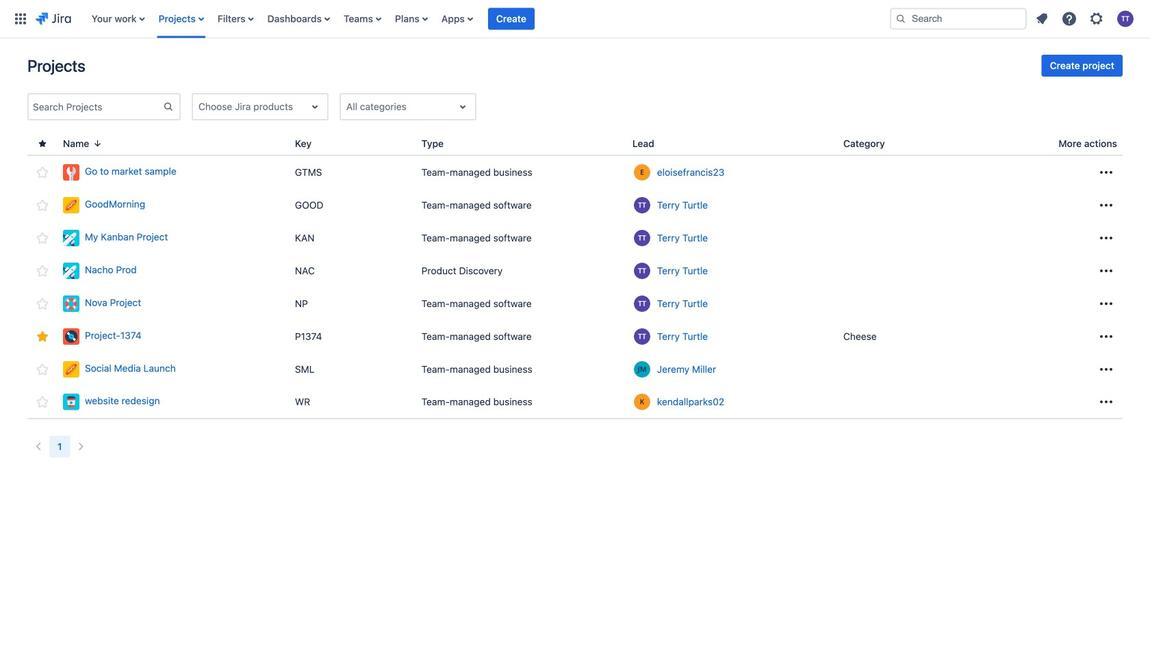 Task type: describe. For each thing, give the bounding box(es) containing it.
previous image
[[30, 439, 47, 456]]

star nova project image
[[34, 296, 51, 312]]

1 more image from the top
[[1099, 296, 1115, 312]]

appswitcher icon image
[[12, 11, 29, 27]]

2 more image from the top
[[1099, 329, 1115, 345]]

primary element
[[8, 0, 880, 38]]

2 open image from the left
[[455, 99, 471, 115]]

star my kanban project image
[[34, 230, 51, 247]]

more image for star my kanban project image
[[1099, 230, 1115, 247]]

more image for star social media launch image
[[1099, 362, 1115, 378]]

more image for star goodmorning icon
[[1099, 197, 1115, 214]]

more image for star nacho prod "image"
[[1099, 263, 1115, 279]]

notifications image
[[1034, 11, 1051, 27]]

star goodmorning image
[[34, 197, 51, 214]]

next image
[[73, 439, 89, 456]]

help image
[[1062, 11, 1078, 27]]



Task type: locate. For each thing, give the bounding box(es) containing it.
open image
[[307, 99, 323, 115], [455, 99, 471, 115]]

3 more image from the top
[[1099, 230, 1115, 247]]

1 vertical spatial more image
[[1099, 329, 1115, 345]]

1 horizontal spatial open image
[[455, 99, 471, 115]]

star website redesign image
[[34, 394, 51, 411]]

star project-1374 image
[[34, 329, 51, 345]]

more image
[[1099, 296, 1115, 312], [1099, 329, 1115, 345]]

star go to market sample image
[[34, 164, 51, 181]]

1 more image from the top
[[1099, 164, 1115, 181]]

settings image
[[1089, 11, 1106, 27]]

0 vertical spatial more image
[[1099, 296, 1115, 312]]

banner
[[0, 0, 1151, 38]]

4 more image from the top
[[1099, 263, 1115, 279]]

list item
[[488, 0, 535, 38]]

0 horizontal spatial open image
[[307, 99, 323, 115]]

6 more image from the top
[[1099, 394, 1115, 411]]

2 more image from the top
[[1099, 197, 1115, 214]]

your profile and settings image
[[1118, 11, 1134, 27]]

None text field
[[347, 100, 349, 114]]

0 horizontal spatial list
[[85, 0, 880, 38]]

star nacho prod image
[[34, 263, 51, 279]]

search image
[[896, 13, 907, 24]]

Search field
[[890, 8, 1027, 30]]

1 open image from the left
[[307, 99, 323, 115]]

None search field
[[890, 8, 1027, 30]]

5 more image from the top
[[1099, 362, 1115, 378]]

more image
[[1099, 164, 1115, 181], [1099, 197, 1115, 214], [1099, 230, 1115, 247], [1099, 263, 1115, 279], [1099, 362, 1115, 378], [1099, 394, 1115, 411]]

Search Projects text field
[[29, 97, 163, 116]]

group
[[1042, 55, 1123, 77]]

1 horizontal spatial list
[[1030, 7, 1143, 31]]

Choose Jira products text field
[[199, 100, 201, 114]]

star social media launch image
[[34, 362, 51, 378]]

list
[[85, 0, 880, 38], [1030, 7, 1143, 31]]

jira image
[[36, 11, 71, 27], [36, 11, 71, 27]]



Task type: vqa. For each thing, say whether or not it's contained in the screenshot.
list
yes



